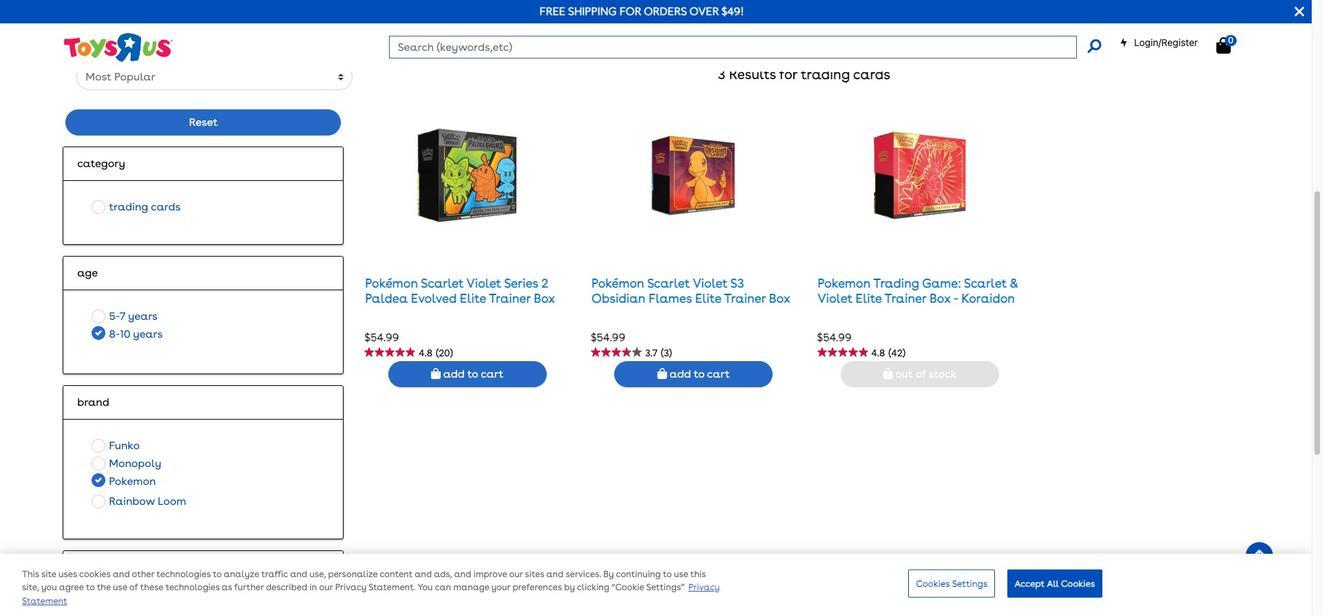 Task type: vqa. For each thing, say whether or not it's contained in the screenshot.


Task type: describe. For each thing, give the bounding box(es) containing it.
free shipping for orders over $49!
[[540, 5, 744, 18]]

pokémon for flames
[[591, 276, 644, 291]]

game:
[[922, 276, 961, 291]]

violet inside pokemon trading game: scarlet & violet elite trainer box - koraidon
[[818, 291, 852, 305]]

results
[[729, 66, 776, 82]]

the
[[97, 583, 111, 594]]

obsidian
[[591, 291, 645, 305]]

pokémon for paldea
[[365, 276, 418, 291]]

scarlet inside pokemon trading game: scarlet & violet elite trainer box - koraidon
[[964, 276, 1007, 291]]

pokémon scarlet violet s3 obsidian flames elite trainer box link
[[591, 276, 790, 305]]

scarlet for elite
[[647, 276, 690, 291]]

services.
[[566, 570, 601, 580]]

personalize
[[328, 570, 378, 580]]

3.7 (3)
[[645, 348, 672, 359]]

trading cards
[[109, 200, 181, 213]]

pokemon for pokemon
[[109, 475, 156, 488]]

4.8 for evolved
[[419, 348, 433, 359]]

years for 5-7 years
[[128, 310, 158, 323]]

elite for pokémon scarlet violet s3 obsidian flames elite trainer box
[[695, 291, 721, 305]]

settings"
[[646, 583, 685, 594]]

in
[[310, 583, 317, 594]]

out of stock button
[[841, 361, 999, 387]]

evolved
[[411, 291, 457, 305]]

price
[[77, 561, 103, 574]]

ads,
[[434, 570, 452, 580]]

1 vertical spatial use
[[113, 583, 127, 594]]

paldea
[[365, 291, 408, 305]]

1 horizontal spatial use
[[674, 570, 688, 580]]

analyze
[[224, 570, 259, 580]]

trading cards button
[[88, 198, 185, 216]]

&
[[1010, 276, 1018, 291]]

trainer inside pokémon scarlet violet series 2 paldea evolved elite trainer box
[[489, 291, 531, 305]]

-
[[954, 291, 958, 305]]

cart for elite
[[481, 367, 503, 380]]

shipping
[[568, 5, 617, 18]]

series
[[504, 276, 538, 291]]

described
[[266, 583, 307, 594]]

7
[[120, 310, 125, 323]]

privacy statement
[[22, 583, 720, 607]]

statement.
[[369, 583, 415, 594]]

all
[[1047, 579, 1059, 589]]

articles
[[137, 17, 183, 31]]

login/register button
[[1120, 36, 1198, 50]]

cart for trainer
[[707, 367, 730, 380]]

login/register
[[1134, 36, 1198, 48]]

3 and from the left
[[415, 570, 432, 580]]

box for pokémon scarlet violet s3 obsidian flames elite trainer box
[[769, 291, 790, 305]]

cookies settings
[[916, 579, 988, 589]]

cookies inside 'accept all cookies' button
[[1061, 579, 1095, 589]]

uses
[[58, 570, 77, 580]]

5-7 years
[[109, 310, 158, 323]]

these
[[140, 583, 163, 594]]

privacy statement link
[[22, 583, 720, 607]]

violet for elite
[[467, 276, 501, 291]]

brand
[[77, 396, 109, 409]]

settings
[[952, 579, 988, 589]]

add to cart for evolved
[[441, 367, 503, 380]]

products
[[63, 17, 115, 31]]

loom
[[158, 495, 186, 508]]

cards inside button
[[151, 200, 181, 213]]

over
[[689, 5, 719, 18]]

monopoly button
[[88, 455, 166, 473]]

$49!
[[721, 5, 744, 18]]

(3)
[[661, 348, 672, 359]]

privacy inside privacy statement
[[688, 583, 720, 594]]

pokemon trading game: scarlet & violet elite trainer box - koraidon
[[818, 276, 1018, 305]]

rainbow
[[109, 495, 155, 508]]

category element
[[77, 155, 329, 172]]

add for evolved
[[443, 367, 465, 380]]

free
[[540, 5, 565, 18]]

you
[[41, 583, 57, 594]]

for
[[779, 66, 797, 82]]

flames
[[649, 291, 692, 305]]

koraidon
[[961, 291, 1015, 305]]

brand element
[[77, 394, 329, 411]]

monopoly
[[109, 457, 161, 470]]

4.8 for elite
[[871, 348, 885, 359]]

pokémon scarlet violet s3 obsidian flames elite trainer box
[[591, 276, 790, 305]]

trading
[[873, 276, 919, 291]]

cookies inside cookies settings button
[[916, 579, 950, 589]]

of inside button
[[915, 367, 926, 380]]

this site uses cookies and other technologies to analyze traffic and use, personalize content and ads, and improve our sites and services. by continuing to use this site, you agree to the use of these technologies as further described in our privacy statement. you can manage your preferences by clicking "cookie settings"
[[22, 570, 706, 594]]

statement
[[22, 597, 67, 607]]

accept
[[1015, 579, 1045, 589]]

cookies settings button
[[908, 570, 995, 598]]

funko button
[[88, 437, 144, 455]]

2 and from the left
[[290, 570, 307, 580]]

elite for pokemon trading game: scarlet & violet elite trainer box - koraidon
[[856, 291, 882, 305]]

category
[[77, 157, 125, 170]]

privacy inside this site uses cookies and other technologies to analyze traffic and use, personalize content and ads, and improve our sites and services. by continuing to use this site, you agree to the use of these technologies as further described in our privacy statement. you can manage your preferences by clicking "cookie settings"
[[335, 583, 366, 594]]

Enter Keyword or Item No. search field
[[389, 36, 1077, 59]]

$54.99 for pokémon scarlet violet s3 obsidian flames elite trainer box
[[591, 331, 625, 344]]

0
[[1228, 35, 1234, 45]]

can
[[435, 583, 451, 594]]

pokémon scarlet violet series 2 paldea evolved elite trainer box image
[[411, 106, 524, 244]]

$54.99 for pokemon trading game: scarlet & violet elite trainer box - koraidon
[[817, 331, 852, 344]]

clicking
[[577, 583, 609, 594]]

years for 8-10 years
[[133, 327, 163, 341]]

site,
[[22, 583, 39, 594]]

shopping bag image for paldea
[[431, 368, 441, 379]]

other
[[132, 570, 154, 580]]

1 and from the left
[[113, 570, 130, 580]]

shopping bag image for 0 link
[[1216, 37, 1231, 54]]

1 horizontal spatial cards
[[853, 66, 890, 82]]



Task type: locate. For each thing, give the bounding box(es) containing it.
add
[[443, 367, 465, 380], [670, 367, 691, 380]]

add to cart down (3) at the bottom
[[667, 367, 730, 380]]

1 horizontal spatial privacy
[[688, 583, 720, 594]]

trainer
[[489, 291, 531, 305], [724, 291, 766, 305], [885, 291, 926, 305]]

scarlet up evolved
[[421, 276, 464, 291]]

0 horizontal spatial scarlet
[[421, 276, 464, 291]]

0 horizontal spatial 4.8
[[419, 348, 433, 359]]

(20)
[[436, 348, 453, 359]]

0 vertical spatial our
[[509, 570, 523, 580]]

1 cart from the left
[[481, 367, 503, 380]]

2 privacy from the left
[[688, 583, 720, 594]]

shopping bag image for out of stock button
[[883, 368, 893, 379]]

4.8 left (42)
[[871, 348, 885, 359]]

shopping bag image for flames
[[657, 368, 667, 379]]

1 pokémon from the left
[[365, 276, 418, 291]]

3.7
[[645, 348, 658, 359]]

pokémon
[[365, 276, 418, 291], [591, 276, 644, 291]]

of inside this site uses cookies and other technologies to analyze traffic and use, personalize content and ads, and improve our sites and services. by continuing to use this site, you agree to the use of these technologies as further described in our privacy statement. you can manage your preferences by clicking "cookie settings"
[[129, 583, 138, 594]]

2 horizontal spatial scarlet
[[964, 276, 1007, 291]]

0 horizontal spatial shopping bag image
[[431, 368, 441, 379]]

1 add from the left
[[443, 367, 465, 380]]

2 horizontal spatial violet
[[818, 291, 852, 305]]

1 horizontal spatial cart
[[707, 367, 730, 380]]

2 box from the left
[[769, 291, 790, 305]]

0 horizontal spatial trading
[[109, 200, 148, 213]]

pokémon scarlet violet series 2 paldea evolved elite trainer box link
[[365, 276, 555, 305]]

0 horizontal spatial add to cart
[[441, 367, 503, 380]]

cookies
[[916, 579, 950, 589], [1061, 579, 1095, 589]]

pokemon down monopoly
[[109, 475, 156, 488]]

box
[[534, 291, 555, 305], [769, 291, 790, 305], [930, 291, 951, 305]]

add for elite
[[670, 367, 691, 380]]

scarlet for evolved
[[421, 276, 464, 291]]

3 scarlet from the left
[[964, 276, 1007, 291]]

pokemon left 'trading'
[[818, 276, 871, 291]]

years inside '8-10 years' button
[[133, 327, 163, 341]]

scarlet up flames
[[647, 276, 690, 291]]

add to cart button down (3) at the bottom
[[614, 361, 773, 387]]

1 horizontal spatial violet
[[693, 276, 728, 291]]

our right the in
[[319, 583, 333, 594]]

pokémon inside pokémon scarlet violet series 2 paldea evolved elite trainer box
[[365, 276, 418, 291]]

5 and from the left
[[546, 570, 564, 580]]

use left this
[[674, 570, 688, 580]]

1 horizontal spatial cookies
[[1061, 579, 1095, 589]]

0 horizontal spatial privacy
[[335, 583, 366, 594]]

shopping bag image down 3.7 (3)
[[657, 368, 667, 379]]

4.8 (20)
[[419, 348, 453, 359]]

trading
[[801, 66, 850, 82], [109, 200, 148, 213]]

3
[[718, 66, 726, 82]]

our left the sites on the bottom of the page
[[509, 570, 523, 580]]

0 vertical spatial cards
[[853, 66, 890, 82]]

4.8 (42)
[[871, 348, 906, 359]]

price element
[[77, 560, 329, 576]]

0 horizontal spatial use
[[113, 583, 127, 594]]

elite inside pokémon scarlet violet series 2 paldea evolved elite trainer box
[[460, 291, 486, 305]]

articles link
[[126, 10, 194, 39]]

privacy down personalize
[[335, 583, 366, 594]]

1 horizontal spatial $54.99
[[591, 331, 625, 344]]

0 horizontal spatial elite
[[460, 291, 486, 305]]

cookies
[[79, 570, 111, 580]]

cookies right all
[[1061, 579, 1095, 589]]

3 trainer from the left
[[885, 291, 926, 305]]

(42)
[[889, 348, 906, 359]]

pokemon inside button
[[109, 475, 156, 488]]

violet for trainer
[[693, 276, 728, 291]]

technologies down price element
[[166, 583, 220, 594]]

4.8 left the (20)
[[419, 348, 433, 359]]

years up the 8-10 years
[[128, 310, 158, 323]]

2 horizontal spatial elite
[[856, 291, 882, 305]]

privacy
[[335, 583, 366, 594], [688, 583, 720, 594]]

0 vertical spatial of
[[915, 367, 926, 380]]

pokémon up obsidian
[[591, 276, 644, 291]]

0 horizontal spatial pokemon
[[109, 475, 156, 488]]

cookies left the settings
[[916, 579, 950, 589]]

years right 10
[[133, 327, 163, 341]]

0 vertical spatial technologies
[[157, 570, 211, 580]]

1 vertical spatial trading
[[109, 200, 148, 213]]

2 scarlet from the left
[[647, 276, 690, 291]]

0 vertical spatial trading
[[801, 66, 850, 82]]

1 vertical spatial cards
[[151, 200, 181, 213]]

1 shopping bag image from the left
[[431, 368, 441, 379]]

close button image
[[1295, 4, 1304, 19]]

pokemon button
[[88, 473, 160, 493]]

cards
[[853, 66, 890, 82], [151, 200, 181, 213]]

add to cart button down the (20)
[[388, 361, 546, 387]]

scarlet up koraidon at the right of page
[[964, 276, 1007, 291]]

8-10 years button
[[88, 325, 167, 345]]

2 add from the left
[[670, 367, 691, 380]]

1 4.8 from the left
[[419, 348, 433, 359]]

1 vertical spatial shopping bag image
[[883, 368, 893, 379]]

of down "other"
[[129, 583, 138, 594]]

tab list containing products
[[52, 10, 194, 41]]

0 horizontal spatial cookies
[[916, 579, 950, 589]]

0 horizontal spatial violet
[[467, 276, 501, 291]]

2 horizontal spatial box
[[930, 291, 951, 305]]

1 horizontal spatial scarlet
[[647, 276, 690, 291]]

years inside 5-7 years button
[[128, 310, 158, 323]]

shopping bag image left out
[[883, 368, 893, 379]]

trading inside button
[[109, 200, 148, 213]]

0 horizontal spatial cards
[[151, 200, 181, 213]]

sites
[[525, 570, 544, 580]]

1 add to cart button from the left
[[388, 361, 546, 387]]

trainer inside pokémon scarlet violet s3 obsidian flames elite trainer box
[[724, 291, 766, 305]]

10
[[120, 327, 130, 341]]

2 cart from the left
[[707, 367, 730, 380]]

1 horizontal spatial add
[[670, 367, 691, 380]]

2 cookies from the left
[[1061, 579, 1095, 589]]

0 horizontal spatial our
[[319, 583, 333, 594]]

elite
[[460, 291, 486, 305], [695, 291, 721, 305], [856, 291, 882, 305]]

trainer for pokémon scarlet violet s3 obsidian flames elite trainer box
[[724, 291, 766, 305]]

pokémon scarlet violet series 2 paldea evolved elite trainer box
[[365, 276, 555, 305]]

1 horizontal spatial of
[[915, 367, 926, 380]]

pokemon inside pokemon trading game: scarlet & violet elite trainer box - koraidon
[[818, 276, 871, 291]]

violet
[[467, 276, 501, 291], [693, 276, 728, 291], [818, 291, 852, 305]]

4 and from the left
[[454, 570, 471, 580]]

1 vertical spatial of
[[129, 583, 138, 594]]

manage
[[453, 583, 489, 594]]

of
[[915, 367, 926, 380], [129, 583, 138, 594]]

technologies
[[157, 570, 211, 580], [166, 583, 220, 594]]

add down (3) at the bottom
[[670, 367, 691, 380]]

shopping bag image inside out of stock button
[[883, 368, 893, 379]]

2 4.8 from the left
[[871, 348, 885, 359]]

continuing
[[616, 570, 661, 580]]

shopping bag image down 4.8 (20)
[[431, 368, 441, 379]]

accept all cookies
[[1015, 579, 1095, 589]]

trainer down s3
[[724, 291, 766, 305]]

5-7 years button
[[88, 308, 162, 325]]

shopping bag image
[[431, 368, 441, 379], [657, 368, 667, 379]]

1 $54.99 from the left
[[364, 331, 399, 344]]

further
[[234, 583, 264, 594]]

stock
[[929, 367, 957, 380]]

use right the
[[113, 583, 127, 594]]

2 horizontal spatial $54.99
[[817, 331, 852, 344]]

shopping bag image inside 0 link
[[1216, 37, 1231, 54]]

box for pokemon trading game: scarlet & violet elite trainer box - koraidon
[[930, 291, 951, 305]]

3 results for trading cards
[[718, 66, 890, 82]]

1 elite from the left
[[460, 291, 486, 305]]

and up described
[[290, 570, 307, 580]]

add to cart button for evolved
[[388, 361, 546, 387]]

scarlet inside pokémon scarlet violet series 2 paldea evolved elite trainer box
[[421, 276, 464, 291]]

trainer down 'trading'
[[885, 291, 926, 305]]

1 cookies from the left
[[916, 579, 950, 589]]

1 horizontal spatial our
[[509, 570, 523, 580]]

violet inside pokémon scarlet violet series 2 paldea evolved elite trainer box
[[467, 276, 501, 291]]

your
[[491, 583, 510, 594]]

1 horizontal spatial shopping bag image
[[1216, 37, 1231, 54]]

preferences
[[513, 583, 562, 594]]

0 vertical spatial pokemon
[[818, 276, 871, 291]]

our
[[509, 570, 523, 580], [319, 583, 333, 594]]

8-10 years
[[109, 327, 163, 341]]

1 horizontal spatial add to cart button
[[614, 361, 773, 387]]

out
[[895, 367, 913, 380]]

0 vertical spatial use
[[674, 570, 688, 580]]

traffic
[[261, 570, 288, 580]]

add to cart button for elite
[[614, 361, 773, 387]]

and
[[113, 570, 130, 580], [290, 570, 307, 580], [415, 570, 432, 580], [454, 570, 471, 580], [546, 570, 564, 580]]

2 shopping bag image from the left
[[657, 368, 667, 379]]

None search field
[[389, 36, 1101, 59]]

0 horizontal spatial $54.99
[[364, 331, 399, 344]]

0 horizontal spatial cart
[[481, 367, 503, 380]]

box inside pokémon scarlet violet s3 obsidian flames elite trainer box
[[769, 291, 790, 305]]

1 horizontal spatial trading
[[801, 66, 850, 82]]

1 box from the left
[[534, 291, 555, 305]]

$54.99 for pokémon scarlet violet series 2 paldea evolved elite trainer box
[[364, 331, 399, 344]]

pokémon inside pokémon scarlet violet s3 obsidian flames elite trainer box
[[591, 276, 644, 291]]

1 scarlet from the left
[[421, 276, 464, 291]]

to
[[467, 367, 478, 380], [694, 367, 704, 380], [213, 570, 222, 580], [663, 570, 672, 580], [86, 583, 95, 594]]

pokémon scarlet violet s3 obsidian flames elite trainer box image
[[637, 106, 750, 244]]

free shipping for orders over $49! link
[[540, 5, 744, 18]]

1 vertical spatial years
[[133, 327, 163, 341]]

of right out
[[915, 367, 926, 380]]

by
[[564, 583, 575, 594]]

scarlet inside pokémon scarlet violet s3 obsidian flames elite trainer box
[[647, 276, 690, 291]]

0 vertical spatial shopping bag image
[[1216, 37, 1231, 54]]

1 horizontal spatial trainer
[[724, 291, 766, 305]]

pokemon trading game: scarlet & violet elite trainer box - koraidon image
[[863, 106, 976, 244]]

elite right flames
[[695, 291, 721, 305]]

pokémon up paldea
[[365, 276, 418, 291]]

orders
[[644, 5, 687, 18]]

add to cart down the (20)
[[441, 367, 503, 380]]

funko
[[109, 439, 140, 452]]

s3
[[730, 276, 744, 291]]

trainer for pokemon trading game: scarlet & violet elite trainer box - koraidon
[[885, 291, 926, 305]]

1 horizontal spatial shopping bag image
[[657, 368, 667, 379]]

1 add to cart from the left
[[441, 367, 503, 380]]

0 horizontal spatial add
[[443, 367, 465, 380]]

pokemon trading game: scarlet & violet elite trainer box - koraidon link
[[818, 276, 1018, 305]]

2 add to cart from the left
[[667, 367, 730, 380]]

trading right for
[[801, 66, 850, 82]]

add to cart for elite
[[667, 367, 730, 380]]

toys r us image
[[63, 32, 173, 63]]

0 horizontal spatial trainer
[[489, 291, 531, 305]]

2 elite from the left
[[695, 291, 721, 305]]

2 $54.99 from the left
[[591, 331, 625, 344]]

2 horizontal spatial trainer
[[885, 291, 926, 305]]

cart
[[481, 367, 503, 380], [707, 367, 730, 380]]

box inside pokémon scarlet violet series 2 paldea evolved elite trainer box
[[534, 291, 555, 305]]

1 horizontal spatial box
[[769, 291, 790, 305]]

violet inside pokémon scarlet violet s3 obsidian flames elite trainer box
[[693, 276, 728, 291]]

0 horizontal spatial pokémon
[[365, 276, 418, 291]]

1 horizontal spatial add to cart
[[667, 367, 730, 380]]

2 add to cart button from the left
[[614, 361, 773, 387]]

1 vertical spatial our
[[319, 583, 333, 594]]

agree
[[59, 583, 84, 594]]

shopping bag image right 'login/register' at the top right of the page
[[1216, 37, 1231, 54]]

1 horizontal spatial pokémon
[[591, 276, 644, 291]]

tab list
[[52, 10, 194, 41]]

3 box from the left
[[930, 291, 951, 305]]

0 horizontal spatial shopping bag image
[[883, 368, 893, 379]]

you
[[418, 583, 433, 594]]

products link
[[52, 10, 126, 41]]

and left "other"
[[113, 570, 130, 580]]

rainbow loom button
[[88, 493, 190, 511]]

and right the sites on the bottom of the page
[[546, 570, 564, 580]]

privacy down this
[[688, 583, 720, 594]]

technologies up these
[[157, 570, 211, 580]]

1 privacy from the left
[[335, 583, 366, 594]]

trading down category
[[109, 200, 148, 213]]

0 horizontal spatial box
[[534, 291, 555, 305]]

use
[[674, 570, 688, 580], [113, 583, 127, 594]]

age element
[[77, 265, 329, 281]]

pokemon for pokemon trading game: scarlet & violet elite trainer box - koraidon
[[818, 276, 871, 291]]

8-
[[109, 327, 120, 341]]

2 trainer from the left
[[724, 291, 766, 305]]

rainbow loom
[[109, 495, 186, 508]]

shopping bag image
[[1216, 37, 1231, 54], [883, 368, 893, 379]]

0 horizontal spatial of
[[129, 583, 138, 594]]

trainer down series
[[489, 291, 531, 305]]

and up manage
[[454, 570, 471, 580]]

1 vertical spatial pokemon
[[109, 475, 156, 488]]

this
[[22, 570, 39, 580]]

1 horizontal spatial 4.8
[[871, 348, 885, 359]]

add down the (20)
[[443, 367, 465, 380]]

3 elite from the left
[[856, 291, 882, 305]]

elite down 'trading'
[[856, 291, 882, 305]]

and up the you
[[415, 570, 432, 580]]

1 trainer from the left
[[489, 291, 531, 305]]

0 horizontal spatial add to cart button
[[388, 361, 546, 387]]

0 vertical spatial years
[[128, 310, 158, 323]]

trainer inside pokemon trading game: scarlet & violet elite trainer box - koraidon
[[885, 291, 926, 305]]

3 $54.99 from the left
[[817, 331, 852, 344]]

site
[[41, 570, 56, 580]]

elite inside pokemon trading game: scarlet & violet elite trainer box - koraidon
[[856, 291, 882, 305]]

1 vertical spatial technologies
[[166, 583, 220, 594]]

1 horizontal spatial pokemon
[[818, 276, 871, 291]]

elite inside pokémon scarlet violet s3 obsidian flames elite trainer box
[[695, 291, 721, 305]]

1 horizontal spatial elite
[[695, 291, 721, 305]]

age
[[77, 266, 98, 279]]

use,
[[309, 570, 326, 580]]

by
[[603, 570, 614, 580]]

elite right evolved
[[460, 291, 486, 305]]

as
[[222, 583, 232, 594]]

box inside pokemon trading game: scarlet & violet elite trainer box - koraidon
[[930, 291, 951, 305]]

2 pokémon from the left
[[591, 276, 644, 291]]

improve
[[474, 570, 507, 580]]



